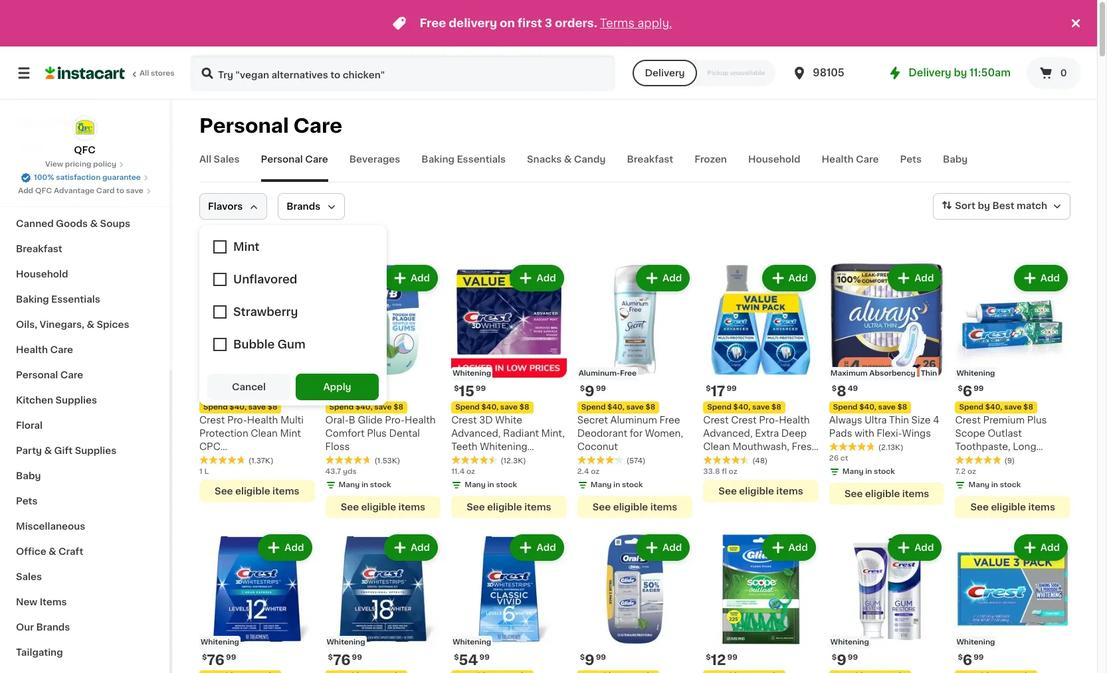 Task type: vqa. For each thing, say whether or not it's contained in the screenshot.
left Beverages
yes



Task type: locate. For each thing, give the bounding box(es) containing it.
see eligible items for 17
[[719, 487, 803, 496]]

save up aluminum
[[626, 404, 644, 411]]

eligible for 9
[[613, 503, 648, 512]]

76
[[207, 654, 225, 668], [333, 654, 351, 668]]

1 horizontal spatial l
[[735, 456, 741, 465]]

stock down (2.13k)
[[874, 468, 895, 476]]

oz right 7.2 at right bottom
[[968, 468, 976, 476]]

1 vertical spatial pets
[[16, 497, 38, 506]]

0 horizontal spatial clean
[[251, 429, 278, 438]]

breakfast
[[627, 155, 673, 164], [16, 245, 62, 254]]

$40,
[[230, 404, 247, 411], [482, 404, 499, 411], [734, 404, 751, 411], [356, 404, 373, 411], [608, 404, 625, 411], [860, 404, 877, 411], [986, 404, 1003, 411]]

oz for 15
[[467, 468, 475, 476]]

qfc
[[74, 146, 96, 155], [35, 187, 52, 195]]

see eligible items button for 7
[[325, 496, 441, 519]]

eligible for 6
[[991, 503, 1026, 512]]

0 vertical spatial $ 6 99
[[958, 385, 984, 399]]

terms
[[600, 18, 635, 29]]

goods for canned
[[56, 219, 88, 229]]

$8 up premium
[[1024, 404, 1033, 411]]

see eligible items button down (574)
[[577, 496, 693, 519]]

see eligible items button for 6
[[955, 496, 1071, 519]]

0 horizontal spatial 1
[[199, 468, 203, 476]]

99 inside $ 54 99
[[480, 655, 490, 662]]

0 vertical spatial beverages
[[42, 93, 92, 102]]

many in stock down (9)
[[969, 482, 1021, 489]]

4 spend $40, save $8 from the left
[[581, 404, 655, 411]]

2 spend from the left
[[455, 404, 480, 411]]

see for 6
[[971, 503, 989, 512]]

54
[[459, 654, 478, 668]]

1 spend $40, save $8 from the left
[[455, 404, 529, 411]]

crest inside $ 8 spend $40, save $8 crest pro-health multi protection clean mint cpc antigingivitis/antiplaque oral rinse
[[199, 416, 225, 425]]

$
[[202, 385, 207, 393], [454, 385, 459, 393], [706, 385, 711, 393], [328, 385, 333, 393], [580, 385, 585, 393], [832, 385, 837, 393], [958, 385, 963, 393], [202, 655, 207, 662], [454, 655, 459, 662], [706, 655, 711, 662], [328, 655, 333, 662], [580, 655, 585, 662], [832, 655, 837, 662], [958, 655, 963, 662]]

0 horizontal spatial delivery
[[645, 68, 685, 78]]

1 down cpc
[[199, 468, 203, 476]]

sales inside sales link
[[16, 573, 42, 582]]

clean inside $ 8 spend $40, save $8 crest pro-health multi protection clean mint cpc antigingivitis/antiplaque oral rinse
[[251, 429, 278, 438]]

$40, down cancel button
[[230, 404, 247, 411]]

1 horizontal spatial advanced,
[[703, 429, 753, 438]]

$8 for 8
[[898, 404, 907, 411]]

0 horizontal spatial beverages
[[42, 93, 92, 102]]

1 horizontal spatial breakfast link
[[627, 153, 673, 182]]

thin right absorbency
[[921, 370, 937, 377]]

1 horizontal spatial sales
[[214, 155, 240, 164]]

spices
[[97, 320, 129, 330]]

delivery button
[[633, 60, 697, 86]]

5 crest from the left
[[955, 416, 981, 425]]

goods down view
[[36, 169, 68, 178]]

0 vertical spatial all
[[140, 70, 149, 77]]

many down 11.4 oz
[[465, 482, 486, 489]]

items for 9
[[650, 503, 677, 512]]

eligible down (2.13k)
[[865, 490, 900, 499]]

6 $40, from the left
[[860, 404, 877, 411]]

eligible down rinse
[[235, 487, 270, 496]]

0 horizontal spatial $ 76 99
[[202, 654, 236, 668]]

99 inside $ 15 99
[[476, 385, 486, 393]]

2 pro- from the left
[[759, 416, 779, 425]]

crest inside crest 3d white advanced, radiant mint, teeth whitening toothpaste with fluoride
[[451, 416, 477, 425]]

0 vertical spatial household
[[748, 155, 801, 164]]

2 76 from the left
[[333, 654, 351, 668]]

$40, for 17
[[734, 404, 751, 411]]

see eligible items down (9)
[[971, 503, 1055, 512]]

1 vertical spatial clean
[[703, 442, 730, 452]]

43.7 yds
[[325, 468, 357, 476]]

with inside always ultra thin size 4 pads with flexi-wings
[[855, 429, 875, 438]]

soups
[[100, 219, 130, 229]]

2 crest from the left
[[451, 416, 477, 425]]

crest
[[199, 416, 225, 425], [451, 416, 477, 425], [703, 416, 729, 425], [731, 416, 757, 425], [955, 416, 981, 425]]

rinse
[[221, 469, 247, 478]]

5 $8 from the left
[[646, 404, 655, 411]]

1 $40, from the left
[[230, 404, 247, 411]]

personal care up all sales
[[199, 116, 342, 136]]

None search field
[[190, 55, 616, 92]]

apply
[[323, 383, 351, 392]]

household link right frozen link at top
[[748, 153, 801, 182]]

see eligible items button down (2.13k)
[[829, 483, 945, 506]]

100% satisfaction guarantee
[[34, 174, 141, 181]]

baby down party
[[16, 472, 41, 481]]

in for 6
[[992, 482, 998, 489]]

1 up 33.8 fl oz in the right of the page
[[729, 456, 733, 465]]

household link up oils, vinegars, & spices link
[[8, 262, 162, 287]]

$40, for 7
[[356, 404, 373, 411]]

2 advanced, from the left
[[703, 429, 753, 438]]

mint, inside crest crest pro-health advanced, extra deep clean mouthwash, fresh mint, 1 l
[[703, 456, 727, 465]]

see eligible items button down (9)
[[955, 496, 1071, 519]]

99 inside $ 17 99
[[727, 385, 737, 393]]

3 crest from the left
[[703, 416, 729, 425]]

our brands link
[[8, 615, 162, 641]]

2 $40, from the left
[[482, 404, 499, 411]]

0 vertical spatial pets
[[900, 155, 922, 164]]

thin inside always ultra thin size 4 pads with flexi-wings
[[889, 416, 909, 425]]

liquor
[[16, 144, 47, 153]]

spend $40, save $8 up aluminum
[[581, 404, 655, 411]]

glide
[[358, 416, 383, 425]]

1 $8 from the left
[[268, 404, 277, 411]]

brands
[[287, 202, 321, 211], [36, 623, 70, 633]]

many in stock for 15
[[465, 482, 517, 489]]

see eligible items button down rinse
[[199, 480, 315, 503]]

0 vertical spatial l
[[735, 456, 741, 465]]

office
[[16, 548, 46, 557]]

sales up flavors
[[214, 155, 240, 164]]

spend $40, save $8 for 7
[[329, 404, 403, 411]]

4 oz from the left
[[968, 468, 976, 476]]

save up 'glide'
[[374, 404, 392, 411]]

add qfc advantage card to save
[[18, 187, 143, 195]]

best match
[[993, 202, 1047, 211]]

1 horizontal spatial thin
[[921, 370, 937, 377]]

0 vertical spatial personal care link
[[261, 153, 328, 182]]

pasta
[[80, 169, 107, 178]]

beverages inside hard beverages link
[[42, 93, 92, 102]]

personal up all sales
[[199, 116, 289, 136]]

1 horizontal spatial 76
[[333, 654, 351, 668]]

$ 6 99
[[958, 385, 984, 399], [958, 654, 984, 668]]

personal care up brands dropdown button on the left of the page
[[261, 155, 328, 164]]

1 6 from the top
[[963, 385, 973, 399]]

size
[[912, 416, 931, 425]]

$ inside $ 54 99
[[454, 655, 459, 662]]

plus inside crest premium plus scope outlast toothpaste, long lasting mint flavor
[[1027, 416, 1047, 425]]

0 horizontal spatial sales
[[16, 573, 42, 582]]

new items
[[16, 598, 67, 607]]

7 spend from the left
[[959, 404, 984, 411]]

0 vertical spatial sales
[[214, 155, 240, 164]]

1 vertical spatial sales
[[16, 573, 42, 582]]

many for 7
[[339, 482, 360, 489]]

$40, up ultra
[[860, 404, 877, 411]]

1 8 from the left
[[207, 385, 217, 399]]

pro- inside $ 8 spend $40, save $8 crest pro-health multi protection clean mint cpc antigingivitis/antiplaque oral rinse
[[227, 416, 247, 425]]

$8 up dental
[[394, 404, 403, 411]]

add button
[[259, 267, 311, 290], [385, 267, 437, 290], [511, 267, 563, 290], [637, 267, 689, 290], [763, 267, 815, 290], [889, 267, 941, 290], [1015, 267, 1067, 290], [259, 536, 311, 560], [385, 536, 437, 560], [511, 536, 563, 560], [637, 536, 689, 560], [763, 536, 815, 560], [889, 536, 941, 560], [1015, 536, 1067, 560]]

$8 down cancel button
[[268, 404, 277, 411]]

to
[[116, 187, 124, 195]]

save for 9
[[626, 404, 644, 411]]

condiments & sauces
[[16, 194, 123, 203]]

thin up flexi-
[[889, 416, 909, 425]]

spend for 7
[[329, 404, 354, 411]]

l up 33.8 fl oz in the right of the page
[[735, 456, 741, 465]]

$8
[[268, 404, 277, 411], [520, 404, 529, 411], [772, 404, 781, 411], [394, 404, 403, 411], [646, 404, 655, 411], [898, 404, 907, 411], [1024, 404, 1033, 411]]

0 vertical spatial clean
[[251, 429, 278, 438]]

1 horizontal spatial $ 76 99
[[328, 654, 362, 668]]

8 for $ 8 49
[[837, 385, 847, 399]]

clean up 33.8 fl oz in the right of the page
[[703, 442, 730, 452]]

$40, for 15
[[482, 404, 499, 411]]

personal care
[[199, 116, 342, 136], [261, 155, 328, 164], [16, 371, 83, 380]]

1 vertical spatial by
[[978, 202, 990, 211]]

0 horizontal spatial mint
[[280, 429, 301, 438]]

brands inside dropdown button
[[287, 202, 321, 211]]

$ inside $ 8 spend $40, save $8 crest pro-health multi protection clean mint cpc antigingivitis/antiplaque oral rinse
[[202, 385, 207, 393]]

spend $40, save $8 up ultra
[[833, 404, 907, 411]]

many
[[843, 468, 864, 476], [465, 482, 486, 489], [339, 482, 360, 489], [591, 482, 612, 489], [969, 482, 990, 489]]

2 vertical spatial personal
[[16, 371, 58, 380]]

1 76 from the left
[[207, 654, 225, 668]]

$8 for 15
[[520, 404, 529, 411]]

1 vertical spatial baking
[[16, 295, 49, 304]]

see down 11.4 oz
[[467, 503, 485, 512]]

1 vertical spatial 1
[[199, 468, 203, 476]]

all sales link
[[199, 153, 240, 182]]

best
[[993, 202, 1015, 211]]

many in stock for 9
[[591, 482, 643, 489]]

qfc link
[[72, 116, 97, 157]]

pro- inside crest crest pro-health advanced, extra deep clean mouthwash, fresh mint, 1 l
[[759, 416, 779, 425]]

plus down 'glide'
[[367, 429, 387, 438]]

0 horizontal spatial advanced,
[[451, 429, 501, 438]]

crest for 17
[[703, 416, 729, 425]]

43.7
[[325, 468, 341, 476]]

0 horizontal spatial mint,
[[541, 429, 565, 438]]

1 vertical spatial beverages
[[349, 155, 400, 164]]

pro- up protection
[[227, 416, 247, 425]]

1 advanced, from the left
[[451, 429, 501, 438]]

essentials left snacks
[[457, 155, 506, 164]]

in
[[866, 468, 872, 476], [488, 482, 494, 489], [362, 482, 368, 489], [614, 482, 620, 489], [992, 482, 998, 489]]

all for all sales
[[199, 155, 211, 164]]

8 left cancel
[[207, 385, 217, 399]]

see down ct
[[845, 490, 863, 499]]

1 vertical spatial personal care link
[[8, 363, 162, 388]]

1 vertical spatial mint,
[[703, 456, 727, 465]]

advanced, inside crest crest pro-health advanced, extra deep clean mouthwash, fresh mint, 1 l
[[703, 429, 753, 438]]

1 horizontal spatial clean
[[703, 442, 730, 452]]

2 $8 from the left
[[520, 404, 529, 411]]

3 spend $40, save $8 from the left
[[329, 404, 403, 411]]

6 spend $40, save $8 from the left
[[959, 404, 1033, 411]]

eligible for 17
[[739, 487, 774, 496]]

delivery
[[449, 18, 497, 29]]

0 horizontal spatial health care
[[16, 346, 73, 355]]

3 pro- from the left
[[385, 416, 405, 425]]

baby link down the party & gift supplies at left bottom
[[8, 464, 162, 489]]

many down ct
[[843, 468, 864, 476]]

1 horizontal spatial brands
[[287, 202, 321, 211]]

0 vertical spatial mint
[[280, 429, 301, 438]]

ultra
[[865, 416, 887, 425]]

cpc
[[199, 442, 221, 452]]

delivery for delivery by 11:50am
[[909, 68, 952, 78]]

7
[[333, 385, 341, 399]]

0 horizontal spatial all
[[140, 70, 149, 77]]

apply button
[[296, 374, 379, 401]]

eligible down (12.3k) in the bottom left of the page
[[487, 503, 522, 512]]

items
[[272, 487, 299, 496], [776, 487, 803, 496], [902, 490, 929, 499], [524, 503, 551, 512], [399, 503, 425, 512], [650, 503, 677, 512], [1028, 503, 1055, 512]]

6 spend from the left
[[833, 404, 858, 411]]

eligible
[[235, 487, 270, 496], [739, 487, 774, 496], [865, 490, 900, 499], [487, 503, 522, 512], [361, 503, 396, 512], [613, 503, 648, 512], [991, 503, 1026, 512]]

many down 7.2 oz
[[969, 482, 990, 489]]

1 vertical spatial 6
[[963, 654, 973, 668]]

0 horizontal spatial baby link
[[8, 464, 162, 489]]

product group containing 54
[[451, 532, 567, 674]]

save for 6
[[1004, 404, 1022, 411]]

by inside field
[[978, 202, 990, 211]]

0 vertical spatial baking essentials link
[[422, 153, 506, 182]]

see eligible items down (2.13k)
[[845, 490, 929, 499]]

by for sort
[[978, 202, 990, 211]]

$8 up extra
[[772, 404, 781, 411]]

3 $40, from the left
[[734, 404, 751, 411]]

2 horizontal spatial free
[[660, 416, 680, 425]]

1 horizontal spatial by
[[978, 202, 990, 211]]

advanced,
[[451, 429, 501, 438], [703, 429, 753, 438]]

qfc down 100%
[[35, 187, 52, 195]]

see eligible items button for 15
[[451, 496, 567, 519]]

0 vertical spatial thin
[[921, 370, 937, 377]]

oils,
[[16, 320, 37, 330]]

$8 for 9
[[646, 404, 655, 411]]

5 spend $40, save $8 from the left
[[833, 404, 907, 411]]

spend $40, save $8 up premium
[[959, 404, 1033, 411]]

mint down toothpaste,
[[992, 456, 1013, 465]]

spend $40, save $8 for 6
[[959, 404, 1033, 411]]

0 horizontal spatial breakfast link
[[8, 237, 162, 262]]

advanced, up mouthwash,
[[703, 429, 753, 438]]

yds
[[343, 468, 357, 476]]

items for 17
[[776, 487, 803, 496]]

all inside the all sales link
[[199, 155, 211, 164]]

free
[[420, 18, 446, 29], [620, 370, 637, 377], [660, 416, 680, 425]]

$8 up always ultra thin size 4 pads with flexi-wings on the right of the page
[[898, 404, 907, 411]]

stock
[[874, 468, 895, 476], [496, 482, 517, 489], [370, 482, 391, 489], [622, 482, 643, 489], [1000, 482, 1021, 489]]

l down cpc
[[204, 468, 209, 476]]

1 vertical spatial l
[[204, 468, 209, 476]]

condiments & sauces link
[[8, 186, 162, 211]]

7 $40, from the left
[[986, 404, 1003, 411]]

see for 9
[[593, 503, 611, 512]]

personal care link up the kitchen supplies
[[8, 363, 162, 388]]

service type group
[[633, 60, 776, 86]]

baby link up sort in the right top of the page
[[943, 153, 968, 182]]

Search field
[[191, 56, 614, 90]]

see for 7
[[341, 503, 359, 512]]

baby up sort in the right top of the page
[[943, 155, 968, 164]]

1 horizontal spatial breakfast
[[627, 155, 673, 164]]

$ inside $ 8 49
[[832, 385, 837, 393]]

0 vertical spatial brands
[[287, 202, 321, 211]]

condiments
[[16, 194, 75, 203]]

many in stock down (574)
[[591, 482, 643, 489]]

many down yds
[[339, 482, 360, 489]]

stock for 8
[[874, 468, 895, 476]]

11.4
[[451, 468, 465, 476]]

12
[[711, 654, 726, 668]]

sales link
[[8, 565, 162, 590]]

many in stock for 7
[[339, 482, 391, 489]]

1 vertical spatial health care
[[16, 346, 73, 355]]

spend $40, save $8 for 17
[[707, 404, 781, 411]]

6 $8 from the left
[[898, 404, 907, 411]]

3 spend from the left
[[707, 404, 732, 411]]

health inside $ 8 spend $40, save $8 crest pro-health multi protection clean mint cpc antigingivitis/antiplaque oral rinse
[[247, 416, 278, 425]]

all left stores
[[140, 70, 149, 77]]

1 horizontal spatial baking
[[422, 155, 455, 164]]

3 $8 from the left
[[772, 404, 781, 411]]

delivery down 'apply.'
[[645, 68, 685, 78]]

$ 54 99
[[454, 654, 490, 668]]

hard beverages
[[16, 93, 92, 102]]

4 $40, from the left
[[356, 404, 373, 411]]

goods down condiments & sauces
[[56, 219, 88, 229]]

in for 8
[[866, 468, 872, 476]]

1 horizontal spatial mint,
[[703, 456, 727, 465]]

pro- inside oral-b glide pro-health comfort plus dental floss
[[385, 416, 405, 425]]

5 $40, from the left
[[608, 404, 625, 411]]

stock down (1.53k)
[[370, 482, 391, 489]]

save down cancel button
[[248, 404, 266, 411]]

0 horizontal spatial baby
[[16, 472, 41, 481]]

see for 17
[[719, 487, 737, 496]]

see eligible items for 6
[[971, 503, 1055, 512]]

5 spend from the left
[[581, 404, 606, 411]]

4
[[933, 416, 940, 425]]

stock for 9
[[622, 482, 643, 489]]

1 vertical spatial health care link
[[8, 338, 162, 363]]

save up premium
[[1004, 404, 1022, 411]]

beer & cider link
[[8, 110, 162, 136]]

0 vertical spatial 1
[[729, 456, 733, 465]]

1 vertical spatial plus
[[367, 429, 387, 438]]

1 horizontal spatial health care link
[[822, 153, 879, 182]]

oz right 2.4
[[591, 468, 600, 476]]

gift
[[54, 447, 73, 456]]

see eligible items button
[[199, 480, 315, 503], [703, 480, 819, 503], [829, 483, 945, 506], [451, 496, 567, 519], [325, 496, 441, 519], [577, 496, 693, 519], [955, 496, 1071, 519]]

2 $ 6 99 from the top
[[958, 654, 984, 668]]

0 vertical spatial health care link
[[822, 153, 879, 182]]

0 vertical spatial goods
[[36, 169, 68, 178]]

0 horizontal spatial 8
[[207, 385, 217, 399]]

1 vertical spatial baby link
[[8, 464, 162, 489]]

product group
[[199, 263, 315, 503], [325, 263, 441, 519], [451, 263, 567, 519], [577, 263, 693, 519], [703, 263, 819, 503], [829, 263, 945, 506], [955, 263, 1071, 519], [199, 532, 315, 674], [325, 532, 441, 674], [451, 532, 567, 674], [577, 532, 693, 674], [703, 532, 819, 674], [829, 532, 945, 674], [955, 532, 1071, 674]]

cider
[[51, 118, 77, 128]]

$40, down $ 17 99
[[734, 404, 751, 411]]

crest inside crest premium plus scope outlast toothpaste, long lasting mint flavor
[[955, 416, 981, 425]]

8 inside $ 8 spend $40, save $8 crest pro-health multi protection clean mint cpc antigingivitis/antiplaque oral rinse
[[207, 385, 217, 399]]

1 spend from the left
[[203, 404, 228, 411]]

2 $ 76 99 from the left
[[328, 654, 362, 668]]

toothpaste
[[451, 456, 504, 465]]

canned
[[16, 219, 54, 229]]

save for 8
[[878, 404, 896, 411]]

crest up protection
[[199, 416, 225, 425]]

canned goods & soups link
[[8, 211, 162, 237]]

★★★★★
[[829, 442, 876, 452], [829, 442, 876, 452], [199, 456, 246, 465], [199, 456, 246, 465], [451, 456, 498, 465], [451, 456, 498, 465], [703, 456, 750, 465], [703, 456, 750, 465], [325, 456, 372, 465], [325, 456, 372, 465], [577, 456, 624, 465], [577, 456, 624, 465], [955, 456, 1002, 465], [955, 456, 1002, 465]]

1 horizontal spatial 8
[[837, 385, 847, 399]]

99 inside the $ 7 99
[[343, 385, 353, 393]]

items for 8
[[902, 490, 929, 499]]

spend $40, save $8 for 15
[[455, 404, 529, 411]]

household down the canned
[[16, 270, 68, 279]]

oz right 11.4
[[467, 468, 475, 476]]

many for 8
[[843, 468, 864, 476]]

breakfast link down 'canned goods & soups'
[[8, 237, 162, 262]]

free inside limited time offer region
[[420, 18, 446, 29]]

eligible down (9)
[[991, 503, 1026, 512]]

see down 7.2 oz
[[971, 503, 989, 512]]

0 horizontal spatial household
[[16, 270, 68, 279]]

spend up oral-
[[329, 404, 354, 411]]

spend up 'secret'
[[581, 404, 606, 411]]

liquor link
[[8, 136, 162, 161]]

1 oz from the left
[[467, 468, 475, 476]]

items for 6
[[1028, 503, 1055, 512]]

stock down (9)
[[1000, 482, 1021, 489]]

crest for 6
[[955, 416, 981, 425]]

all up flavors
[[199, 155, 211, 164]]

1 pro- from the left
[[227, 416, 247, 425]]

see for 8
[[845, 490, 863, 499]]

see down yds
[[341, 503, 359, 512]]

3 oz from the left
[[591, 468, 600, 476]]

white
[[495, 416, 523, 425]]

&
[[41, 118, 49, 128], [564, 155, 572, 164], [70, 169, 78, 178], [77, 194, 85, 203], [90, 219, 98, 229], [87, 320, 94, 330], [44, 447, 52, 456], [49, 548, 56, 557]]

1 horizontal spatial health care
[[822, 155, 879, 164]]

hard
[[16, 93, 39, 102]]

(1.53k)
[[375, 458, 400, 465]]

1 vertical spatial household link
[[8, 262, 162, 287]]

1 vertical spatial all
[[199, 155, 211, 164]]

free inside secret aluminum free deodorant for women, coconut
[[660, 416, 680, 425]]

spend $40, save $8
[[455, 404, 529, 411], [707, 404, 781, 411], [329, 404, 403, 411], [581, 404, 655, 411], [833, 404, 907, 411], [959, 404, 1033, 411]]

2 spend $40, save $8 from the left
[[707, 404, 781, 411]]

supplies down floral link
[[75, 447, 116, 456]]

1 horizontal spatial qfc
[[74, 146, 96, 155]]

miscellaneous link
[[8, 514, 162, 540]]

policy
[[93, 161, 116, 168]]

plus inside oral-b glide pro-health comfort plus dental floss
[[367, 429, 387, 438]]

many in stock down toothpaste
[[465, 482, 517, 489]]

spend $40, save $8 up 3d
[[455, 404, 529, 411]]

$8 for 6
[[1024, 404, 1033, 411]]

product group containing 7
[[325, 263, 441, 519]]

delivery inside button
[[645, 68, 685, 78]]

thin for absorbency
[[921, 370, 937, 377]]

$40, up premium
[[986, 404, 1003, 411]]

whitening
[[453, 370, 491, 377], [327, 370, 365, 377], [957, 370, 995, 377], [480, 442, 527, 452], [201, 639, 239, 647], [453, 639, 491, 647], [327, 639, 365, 647], [831, 639, 869, 647], [957, 639, 995, 647]]

mint down the multi
[[280, 429, 301, 438]]

4 spend from the left
[[329, 404, 354, 411]]

many for 9
[[591, 482, 612, 489]]

0 vertical spatial with
[[855, 429, 875, 438]]

0 horizontal spatial brands
[[36, 623, 70, 633]]

instacart logo image
[[45, 65, 125, 81]]

spend for 17
[[707, 404, 732, 411]]

see eligible items down (48) on the right of the page
[[719, 487, 803, 496]]

all inside all stores link
[[140, 70, 149, 77]]

7 $8 from the left
[[1024, 404, 1033, 411]]

with down radiant
[[507, 456, 526, 465]]

0 horizontal spatial pro-
[[227, 416, 247, 425]]

outlast
[[988, 429, 1022, 438]]

0 horizontal spatial with
[[507, 456, 526, 465]]

11.4 oz
[[451, 468, 475, 476]]

1 $ 76 99 from the left
[[202, 654, 236, 668]]

2 oz from the left
[[729, 468, 738, 476]]

plus up long
[[1027, 416, 1047, 425]]

ct
[[841, 455, 848, 462]]

product group containing 15
[[451, 263, 567, 519]]

1 horizontal spatial essentials
[[457, 155, 506, 164]]

breakfast down the canned
[[16, 245, 62, 254]]

see eligible items for 9
[[593, 503, 677, 512]]

see down fl
[[719, 487, 737, 496]]

4 $8 from the left
[[394, 404, 403, 411]]

2 vertical spatial free
[[660, 416, 680, 425]]

1 vertical spatial goods
[[56, 219, 88, 229]]

goods
[[36, 169, 68, 178], [56, 219, 88, 229]]

0 vertical spatial mint,
[[541, 429, 565, 438]]

free up aluminum
[[620, 370, 637, 377]]

save inside $ 8 spend $40, save $8 crest pro-health multi protection clean mint cpc antigingivitis/antiplaque oral rinse
[[248, 404, 266, 411]]

our
[[16, 623, 34, 633]]

0 vertical spatial by
[[954, 68, 967, 78]]

$40, up 'glide'
[[356, 404, 373, 411]]

crest left 3d
[[451, 416, 477, 425]]

1 horizontal spatial pets link
[[900, 153, 922, 182]]

thin for ultra
[[889, 416, 909, 425]]

1 vertical spatial mint
[[992, 456, 1013, 465]]

spend up protection
[[203, 404, 228, 411]]

0 horizontal spatial 76
[[207, 654, 225, 668]]

spend $40, save $8 for 9
[[581, 404, 655, 411]]

breakfast link left frozen link at top
[[627, 153, 673, 182]]

pro- up dental
[[385, 416, 405, 425]]

advanced, down 3d
[[451, 429, 501, 438]]

household link
[[748, 153, 801, 182], [8, 262, 162, 287]]

1 crest from the left
[[199, 416, 225, 425]]

by left the 11:50am
[[954, 68, 967, 78]]

0 vertical spatial baby
[[943, 155, 968, 164]]

2 8 from the left
[[837, 385, 847, 399]]

9
[[585, 385, 595, 399], [585, 654, 595, 668], [837, 654, 847, 668]]

many for 6
[[969, 482, 990, 489]]

always ultra thin size 4 pads with flexi-wings
[[829, 416, 940, 438]]

eligible down (574)
[[613, 503, 648, 512]]

1 vertical spatial $ 6 99
[[958, 654, 984, 668]]

spend up always
[[833, 404, 858, 411]]

health care inside health care link
[[16, 346, 73, 355]]

see eligible items button for 17
[[703, 480, 819, 503]]

sales inside the all sales link
[[214, 155, 240, 164]]

1 horizontal spatial pro-
[[385, 416, 405, 425]]

see eligible items down (1.53k)
[[341, 503, 425, 512]]

baking right beverages link at top left
[[422, 155, 455, 164]]

secret
[[577, 416, 608, 425]]



Task type: describe. For each thing, give the bounding box(es) containing it.
save for 7
[[374, 404, 392, 411]]

maximum absorbency thin
[[831, 370, 937, 377]]

see eligible items button for 9
[[577, 496, 693, 519]]

flavors
[[208, 202, 243, 211]]

eligible for 7
[[361, 503, 396, 512]]

comfort
[[325, 429, 365, 438]]

8 for $ 8 spend $40, save $8 crest pro-health multi protection clean mint cpc antigingivitis/antiplaque oral rinse
[[207, 385, 217, 399]]

kitchen supplies
[[16, 396, 97, 405]]

eligible for 8
[[865, 490, 900, 499]]

deodorant
[[577, 429, 627, 438]]

in for 9
[[614, 482, 620, 489]]

stock for 7
[[370, 482, 391, 489]]

product group containing 12
[[703, 532, 819, 674]]

floral link
[[8, 413, 162, 439]]

new items link
[[8, 590, 162, 615]]

snacks
[[527, 155, 562, 164]]

crest for 15
[[451, 416, 477, 425]]

oils, vinegars, & spices
[[16, 320, 129, 330]]

see eligible items for 7
[[341, 503, 425, 512]]

in for 7
[[362, 482, 368, 489]]

spend $40, save $8 for 8
[[833, 404, 907, 411]]

crest premium plus scope outlast toothpaste, long lasting mint flavor
[[955, 416, 1047, 465]]

99 inside $ 12 99
[[727, 655, 738, 662]]

oils, vinegars, & spices link
[[8, 312, 162, 338]]

17
[[711, 385, 725, 399]]

items for 15
[[524, 503, 551, 512]]

Best match Sort by field
[[933, 193, 1071, 220]]

by for delivery
[[954, 68, 967, 78]]

pads
[[829, 429, 852, 438]]

our brands
[[16, 623, 70, 633]]

26 ct
[[829, 455, 848, 462]]

premium
[[983, 416, 1025, 425]]

spend for 8
[[833, 404, 858, 411]]

beer & cider
[[16, 118, 77, 128]]

clean inside crest crest pro-health advanced, extra deep clean mouthwash, fresh mint, 1 l
[[703, 442, 730, 452]]

antigingivitis/antiplaque
[[199, 456, 314, 465]]

2.4 oz
[[577, 468, 600, 476]]

1 vertical spatial qfc
[[35, 187, 52, 195]]

delivery for delivery
[[645, 68, 685, 78]]

stock for 6
[[1000, 482, 1021, 489]]

0 vertical spatial supplies
[[55, 396, 97, 405]]

1 horizontal spatial baking essentials link
[[422, 153, 506, 182]]

$8 for 17
[[772, 404, 781, 411]]

on
[[500, 18, 515, 29]]

1 vertical spatial free
[[620, 370, 637, 377]]

dental
[[389, 429, 420, 438]]

l inside crest crest pro-health advanced, extra deep clean mouthwash, fresh mint, 1 l
[[735, 456, 741, 465]]

craft
[[59, 548, 83, 557]]

view pricing policy link
[[45, 160, 124, 170]]

see for 15
[[467, 503, 485, 512]]

items
[[40, 598, 67, 607]]

2 vertical spatial personal care
[[16, 371, 83, 380]]

limited time offer region
[[0, 0, 1068, 47]]

qfc logo image
[[72, 116, 97, 141]]

party & gift supplies link
[[8, 439, 162, 464]]

items for 7
[[399, 503, 425, 512]]

100%
[[34, 174, 54, 181]]

0 horizontal spatial essentials
[[51, 295, 100, 304]]

cancel
[[232, 383, 266, 392]]

$ 7 99
[[328, 385, 353, 399]]

flavor
[[1015, 456, 1043, 465]]

many for 15
[[465, 482, 486, 489]]

many in stock for 6
[[969, 482, 1021, 489]]

$ inside the $ 7 99
[[328, 385, 333, 393]]

11:50am
[[970, 68, 1011, 78]]

0 vertical spatial essentials
[[457, 155, 506, 164]]

protection
[[199, 429, 248, 438]]

guarantee
[[102, 174, 141, 181]]

$40, for 8
[[860, 404, 877, 411]]

view pricing policy
[[45, 161, 116, 168]]

15
[[459, 385, 474, 399]]

see eligible items for 8
[[845, 490, 929, 499]]

deep
[[781, 429, 807, 438]]

health inside crest crest pro-health advanced, extra deep clean mouthwash, fresh mint, 1 l
[[779, 416, 810, 425]]

vinegars,
[[40, 320, 84, 330]]

mint, inside crest 3d white advanced, radiant mint, teeth whitening toothpaste with fluoride
[[541, 429, 565, 438]]

health inside oral-b glide pro-health comfort plus dental floss
[[405, 416, 436, 425]]

delivery by 11:50am
[[909, 68, 1011, 78]]

eligible for 15
[[487, 503, 522, 512]]

$ 12 99
[[706, 654, 738, 668]]

98105
[[813, 68, 845, 78]]

stock for 15
[[496, 482, 517, 489]]

terms apply. link
[[600, 18, 672, 29]]

1 horizontal spatial baby
[[943, 155, 968, 164]]

1 horizontal spatial household
[[748, 155, 801, 164]]

$8 inside $ 8 spend $40, save $8 crest pro-health multi protection clean mint cpc antigingivitis/antiplaque oral rinse
[[268, 404, 277, 411]]

always
[[829, 416, 862, 425]]

mint inside crest premium plus scope outlast toothpaste, long lasting mint flavor
[[992, 456, 1013, 465]]

save for 15
[[500, 404, 518, 411]]

b
[[349, 416, 356, 425]]

$ 15 99
[[454, 385, 486, 399]]

miscellaneous
[[16, 522, 85, 532]]

kitchen
[[16, 396, 53, 405]]

$40, for 6
[[986, 404, 1003, 411]]

spend for 9
[[581, 404, 606, 411]]

card
[[96, 187, 115, 195]]

1 vertical spatial baby
[[16, 472, 41, 481]]

see eligible items down rinse
[[215, 487, 299, 496]]

office & craft
[[16, 548, 83, 557]]

0 vertical spatial qfc
[[74, 146, 96, 155]]

1 inside crest crest pro-health advanced, extra deep clean mouthwash, fresh mint, 1 l
[[729, 456, 733, 465]]

match
[[1017, 202, 1047, 211]]

1 horizontal spatial baby link
[[943, 153, 968, 182]]

spend for 6
[[959, 404, 984, 411]]

(2.13k)
[[879, 444, 904, 452]]

floss
[[325, 442, 350, 452]]

0
[[1061, 68, 1067, 78]]

brands button
[[278, 193, 345, 220]]

0 vertical spatial breakfast
[[627, 155, 673, 164]]

26
[[829, 455, 839, 462]]

1 vertical spatial personal
[[261, 155, 303, 164]]

0 vertical spatial personal care
[[199, 116, 342, 136]]

dry
[[16, 169, 33, 178]]

mint inside $ 8 spend $40, save $8 crest pro-health multi protection clean mint cpc antigingivitis/antiplaque oral rinse
[[280, 429, 301, 438]]

absorbency
[[870, 370, 916, 377]]

in for 15
[[488, 482, 494, 489]]

4 crest from the left
[[731, 416, 757, 425]]

0 vertical spatial breakfast link
[[627, 153, 673, 182]]

0 vertical spatial household link
[[748, 153, 801, 182]]

see eligible items for 15
[[467, 503, 551, 512]]

many in stock for 8
[[843, 468, 895, 476]]

product group containing 17
[[703, 263, 819, 503]]

0 button
[[1027, 57, 1081, 89]]

save right to on the top left of the page
[[126, 187, 143, 195]]

whitening inside crest 3d white advanced, radiant mint, teeth whitening toothpaste with fluoride
[[480, 442, 527, 452]]

$ 17 99
[[706, 385, 737, 399]]

1 vertical spatial baking essentials link
[[8, 287, 162, 312]]

secret aluminum free deodorant for women, coconut
[[577, 416, 683, 452]]

office & craft link
[[8, 540, 162, 565]]

0 vertical spatial pets link
[[900, 153, 922, 182]]

0 horizontal spatial baking
[[16, 295, 49, 304]]

pricing
[[65, 161, 91, 168]]

1 horizontal spatial pets
[[900, 155, 922, 164]]

33.8 fl oz
[[703, 468, 738, 476]]

all for all stores
[[140, 70, 149, 77]]

fl
[[722, 468, 727, 476]]

spend inside $ 8 spend $40, save $8 crest pro-health multi protection clean mint cpc antigingivitis/antiplaque oral rinse
[[203, 404, 228, 411]]

mouthwash,
[[733, 442, 790, 452]]

$8 for 7
[[394, 404, 403, 411]]

oz for 6
[[968, 468, 976, 476]]

stores
[[151, 70, 175, 77]]

frozen
[[695, 155, 727, 164]]

1 horizontal spatial beverages
[[349, 155, 400, 164]]

beverages link
[[349, 153, 400, 182]]

3d
[[479, 416, 493, 425]]

candy
[[574, 155, 606, 164]]

spend for 15
[[455, 404, 480, 411]]

aluminum-
[[579, 370, 620, 377]]

1 vertical spatial pets link
[[8, 489, 162, 514]]

0 horizontal spatial l
[[204, 468, 209, 476]]

fluoride
[[529, 456, 567, 465]]

oz for 9
[[591, 468, 600, 476]]

2.4
[[577, 468, 589, 476]]

(9)
[[1005, 458, 1015, 465]]

1 horizontal spatial personal care link
[[261, 153, 328, 182]]

(12.3k)
[[501, 458, 526, 465]]

2 6 from the top
[[963, 654, 973, 668]]

save for 17
[[752, 404, 770, 411]]

$ inside $ 15 99
[[454, 385, 459, 393]]

$40, for 9
[[608, 404, 625, 411]]

with inside crest 3d white advanced, radiant mint, teeth whitening toothpaste with fluoride
[[507, 456, 526, 465]]

0 horizontal spatial baking essentials
[[16, 295, 100, 304]]

snacks & candy
[[527, 155, 606, 164]]

0 horizontal spatial pets
[[16, 497, 38, 506]]

party & gift supplies
[[16, 447, 116, 456]]

1 horizontal spatial baking essentials
[[422, 155, 506, 164]]

$ inside $ 12 99
[[706, 655, 711, 662]]

1 vertical spatial supplies
[[75, 447, 116, 456]]

advanced, inside crest 3d white advanced, radiant mint, teeth whitening toothpaste with fluoride
[[451, 429, 501, 438]]

0 vertical spatial personal
[[199, 116, 289, 136]]

1 vertical spatial personal care
[[261, 155, 328, 164]]

see eligible items button for 8
[[829, 483, 945, 506]]

satisfaction
[[56, 174, 101, 181]]

1 $ 6 99 from the top
[[958, 385, 984, 399]]

0 horizontal spatial personal care link
[[8, 363, 162, 388]]

$ inside $ 17 99
[[706, 385, 711, 393]]

0 horizontal spatial household link
[[8, 262, 162, 287]]

0 vertical spatial baking
[[422, 155, 455, 164]]

$40, inside $ 8 spend $40, save $8 crest pro-health multi protection clean mint cpc antigingivitis/antiplaque oral rinse
[[230, 404, 247, 411]]

teeth
[[451, 442, 478, 452]]

coconut
[[577, 442, 618, 452]]

see down rinse
[[215, 487, 233, 496]]

0 horizontal spatial breakfast
[[16, 245, 62, 254]]

crest crest pro-health advanced, extra deep clean mouthwash, fresh mint, 1 l
[[703, 416, 818, 465]]

0 vertical spatial health care
[[822, 155, 879, 164]]

goods for dry
[[36, 169, 68, 178]]



